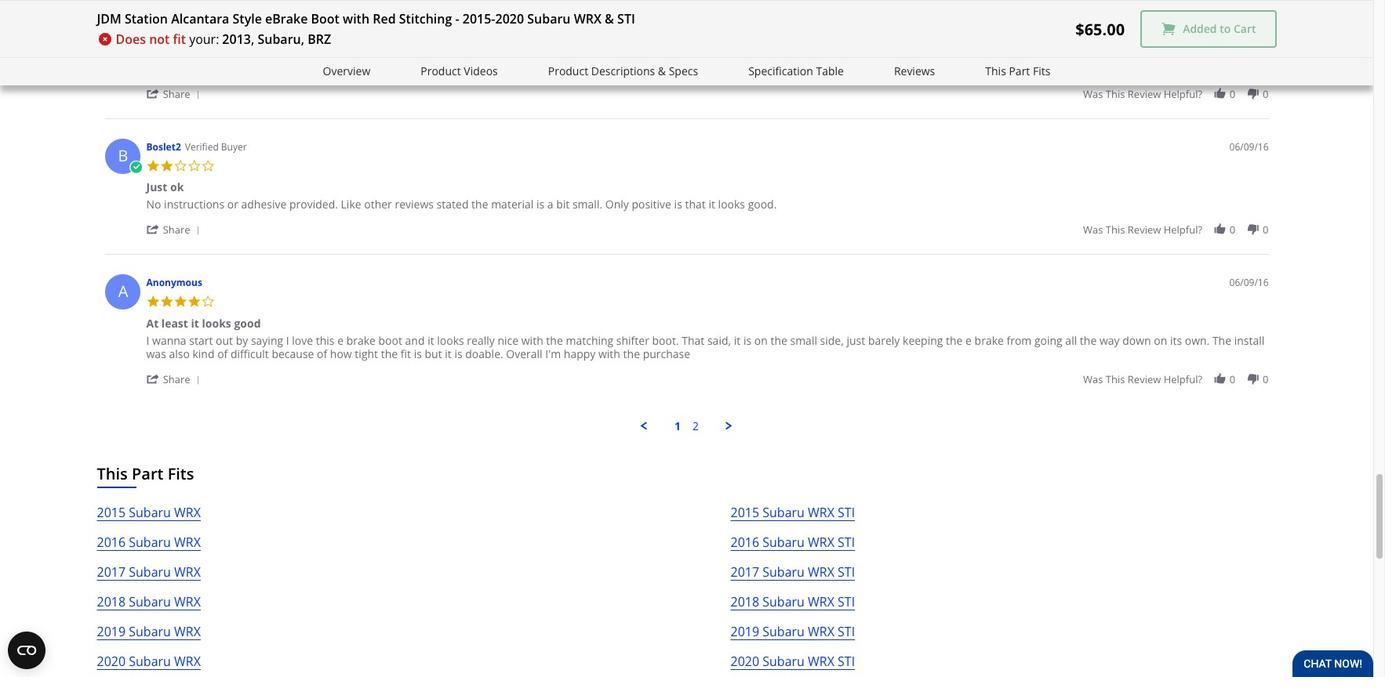Task type: vqa. For each thing, say whether or not it's contained in the screenshot.
that inside the Just ok No instructions or adhesive provided. Like other reviews stated the material is a bit small. Only positive is that it looks good.
yes



Task type: describe. For each thing, give the bounding box(es) containing it.
stretched
[[635, 48, 683, 63]]

share for just ok no instructions or adhesive provided. like other reviews stated the material is a bit small. only positive is that it looks good.
[[163, 223, 190, 237]]

2015 for 2015 subaru wrx
[[97, 505, 126, 522]]

1 horizontal spatial jdm
[[377, 48, 398, 63]]

this inside at least it looks good i wanna start out by saying i love this e brake boot and it looks really nice with the matching shifter boot. that said, it is on the small side, just barely keeping the e brake from going all the way down on its own. the install was also kind of difficult because of how tight the fit is but it is doable. overall i'm happy with the purchase
[[316, 333, 335, 348]]

1 horizontal spatial station
[[715, 61, 750, 76]]

open widget image
[[8, 632, 46, 670]]

the right tight
[[381, 347, 398, 362]]

empty star image down boslet2 verified buyer
[[188, 159, 201, 173]]

was
[[146, 347, 166, 362]]

added to cart
[[1183, 21, 1257, 36]]

2017 subaru wrx sti
[[731, 564, 855, 582]]

subaru for 2019 subaru wrx
[[129, 624, 171, 641]]

2016 subaru wrx link
[[97, 533, 201, 563]]

no
[[146, 197, 161, 212]]

0 horizontal spatial material
[[223, 61, 266, 76]]

06/09/16 for at least it looks good i wanna start out by saying i love this e brake boot and it looks really nice with the matching shifter boot. that said, it is on the small side, just barely keeping the e brake from going all the way down on its own. the install was also kind of difficult because of how tight the fit is but it is doable. overall i'm happy with the purchase
[[1230, 276, 1269, 290]]

circle checkmark image for good product
[[129, 11, 143, 25]]

boot.
[[652, 333, 679, 348]]

jdm station alcantara style ebrake boot with red stitching - 2015-2020 subaru wrx & sti
[[97, 10, 635, 27]]

2018 subaru wrx link
[[97, 593, 201, 622]]

0 horizontal spatial this part fits
[[97, 464, 194, 485]]

color
[[366, 61, 393, 76]]

the left small
[[771, 333, 788, 348]]

0 right vote up review by boslet2 on  9 jun 2016 icon at the top right
[[1230, 223, 1236, 237]]

ok
[[170, 180, 184, 195]]

station
[[125, 10, 168, 27]]

0 right vote down review by anonymous on  9 jun 2016 'image'
[[1263, 373, 1269, 387]]

sti for 2020 subaru wrx sti
[[838, 654, 855, 671]]

product videos link
[[421, 63, 498, 81]]

2015 subaru wrx
[[97, 505, 201, 522]]

really
[[467, 333, 495, 348]]

review for extended
[[1128, 87, 1161, 101]]

2019 subaru wrx sti link
[[731, 622, 855, 652]]

love
[[292, 333, 313, 348]]

start
[[189, 333, 213, 348]]

tab panel containing b
[[97, 0, 1277, 434]]

0 horizontal spatial fit
[[173, 31, 186, 48]]

is left your:
[[180, 48, 188, 63]]

is left "bit"
[[537, 197, 545, 212]]

1 link
[[675, 419, 681, 434]]

how
[[330, 347, 352, 362]]

vote down review by anonymous on  9 jun 2016 image
[[1247, 373, 1260, 386]]

1 horizontal spatial with
[[522, 333, 544, 348]]

2016 subaru wrx
[[97, 535, 201, 552]]

2
[[693, 419, 699, 434]]

wrx for 2017 subaru wrx sti
[[808, 564, 835, 582]]

sti for 2017 subaru wrx sti
[[838, 564, 855, 582]]

specs
[[669, 64, 698, 78]]

2020 for 2020 subaru wrx
[[97, 654, 126, 671]]

2 vertical spatial looks
[[437, 333, 464, 348]]

2018 for 2018 subaru wrx sti
[[731, 594, 760, 611]]

subaru for 2017 subaru wrx sti
[[763, 564, 805, 582]]

boslet2 verified buyer
[[146, 140, 247, 154]]

0 horizontal spatial this
[[97, 464, 128, 485]]

of left how
[[317, 347, 327, 362]]

this inside 'link'
[[986, 64, 1007, 78]]

because inside good product install is slightly more difficult than the other jdm station pieces because the material has to be stretched over the plastic piece that connects the ebrake to the center console. install would be easy if they extended the margins of the material a few centimeters. color is slightly different than oem, but matches the rest of the jdm station piec
[[474, 48, 517, 63]]

empty star image
[[201, 159, 215, 173]]

the left 'rest'
[[616, 61, 633, 76]]

red
[[373, 10, 396, 27]]

but inside good product install is slightly more difficult than the other jdm station pieces because the material has to be stretched over the plastic piece that connects the ebrake to the center console. install would be easy if they extended the margins of the material a few centimeters. color is slightly different than oem, but matches the rest of the jdm station piec
[[549, 61, 567, 76]]

this for install is slightly more difficult than the other jdm station pieces because the material has to be stretched over the plastic piece that connects the ebrake to the center console. install would be easy if they extended the margins of the material a few centimeters. color is slightly different than oem, but matches the rest of the jdm station piec
[[1106, 87, 1126, 101]]

tight
[[355, 347, 378, 362]]

stated
[[437, 197, 469, 212]]

2 horizontal spatial with
[[599, 347, 621, 362]]

just ok heading
[[146, 180, 184, 198]]

overview
[[323, 64, 371, 78]]

1 vertical spatial part
[[132, 464, 164, 485]]

review date 06/09/16 element for e
[[1230, 276, 1269, 290]]

2 was from the top
[[1084, 223, 1104, 237]]

seperator image for instructions
[[193, 226, 203, 236]]

0 right vote down review by boslet2 on  9 jun 2016 icon
[[1263, 223, 1269, 237]]

install
[[1235, 333, 1265, 348]]

2019 subaru wrx sti
[[731, 624, 855, 641]]

subaru for 2018 subaru wrx sti
[[763, 594, 805, 611]]

0 horizontal spatial to
[[606, 48, 616, 63]]

it left really
[[445, 347, 452, 362]]

way
[[1100, 333, 1120, 348]]

wrx for 2017 subaru wrx
[[174, 564, 201, 582]]

subaru for 2016 subaru wrx sti
[[763, 535, 805, 552]]

it inside the "just ok no instructions or adhesive provided. like other reviews stated the material is a bit small. only positive is that it looks good."
[[709, 197, 716, 212]]

this part fits link
[[986, 63, 1051, 81]]

2017 subaru wrx
[[97, 564, 201, 582]]

0 right vote down review by covington84 on  9 jun 2016 image
[[1263, 87, 1269, 101]]

vote up review by covington84 on  9 jun 2016 image
[[1214, 87, 1227, 100]]

wrx for 2019 subaru wrx sti
[[808, 624, 835, 641]]

wrx for 2016 subaru wrx sti
[[808, 535, 835, 552]]

the right keeping
[[946, 333, 963, 348]]

2015 subaru wrx sti
[[731, 505, 855, 522]]

or
[[227, 197, 238, 212]]

share for good product install is slightly more difficult than the other jdm station pieces because the material has to be stretched over the plastic piece that connects the ebrake to the center console. install would be easy if they extended the margins of the material a few centimeters. color is slightly different than oem, but matches the rest of the jdm station piec
[[163, 87, 190, 101]]

subaru for 2016 subaru wrx
[[129, 535, 171, 552]]

is right positive
[[674, 197, 682, 212]]

the right all
[[1080, 333, 1097, 348]]

least
[[162, 316, 188, 331]]

share button for at least it looks good i wanna start out by saying i love this e brake boot and it looks really nice with the matching shifter boot. that said, it is on the small side, just barely keeping the e brake from going all the way down on its own. the install was also kind of difficult because of how tight the fit is but it is doable. overall i'm happy with the purchase
[[146, 372, 205, 387]]

wrx for 2020 subaru wrx sti
[[808, 654, 835, 671]]

other inside the "just ok no instructions or adhesive provided. like other reviews stated the material is a bit small. only positive is that it looks good."
[[364, 197, 392, 212]]

product videos
[[421, 64, 498, 78]]

ebrake
[[889, 48, 924, 63]]

2 brake from the left
[[975, 333, 1004, 348]]

matches
[[569, 61, 613, 76]]

2016 subaru wrx sti
[[731, 535, 855, 552]]

is right said,
[[744, 333, 752, 348]]

2017 subaru wrx link
[[97, 563, 201, 593]]

2018 subaru wrx sti
[[731, 594, 855, 611]]

i'm
[[546, 347, 561, 362]]

group for the
[[1084, 87, 1269, 101]]

more
[[229, 48, 257, 63]]

2 helpful? from the top
[[1164, 223, 1203, 237]]

if
[[1150, 48, 1157, 63]]

2016 for 2016 subaru wrx
[[97, 535, 126, 552]]

that inside the "just ok no instructions or adhesive provided. like other reviews stated the material is a bit small. only positive is that it looks good."
[[685, 197, 706, 212]]

reviews
[[894, 64, 935, 78]]

verified
[[185, 140, 219, 154]]

is right 'color'
[[396, 61, 404, 76]]

1 install from the left
[[146, 48, 177, 63]]

at least it looks good heading
[[146, 316, 261, 334]]

2 e from the left
[[966, 333, 972, 348]]

share image for good product install is slightly more difficult than the other jdm station pieces because the material has to be stretched over the plastic piece that connects the ebrake to the center console. install would be easy if they extended the margins of the material a few centimeters. color is slightly different than oem, but matches the rest of the jdm station piec
[[146, 87, 160, 100]]

1 on from the left
[[755, 333, 768, 348]]

is left the doable.
[[455, 347, 463, 362]]

this for no instructions or adhesive provided. like other reviews stated the material is a bit small. only positive is that it looks good.
[[1106, 223, 1126, 237]]

going
[[1035, 333, 1063, 348]]

1 i from the left
[[146, 333, 149, 348]]

0 right vote up review by covington84 on  9 jun 2016 image
[[1230, 87, 1236, 101]]

wrx for 2018 subaru wrx sti
[[808, 594, 835, 611]]

piec
[[753, 61, 774, 76]]

specification table link
[[749, 63, 844, 81]]

that inside good product install is slightly more difficult than the other jdm station pieces because the material has to be stretched over the plastic piece that connects the ebrake to the center console. install would be easy if they extended the margins of the material a few centimeters. color is slightly different than oem, but matches the rest of the jdm station piec
[[797, 48, 818, 63]]

just
[[847, 333, 866, 348]]

the left ebrake
[[869, 48, 886, 63]]

the down your:
[[204, 61, 221, 76]]

looks inside the "just ok no instructions or adhesive provided. like other reviews stated the material is a bit small. only positive is that it looks good."
[[718, 197, 745, 212]]

helpful? for the
[[1164, 87, 1203, 101]]

difficult inside good product install is slightly more difficult than the other jdm station pieces because the material has to be stretched over the plastic piece that connects the ebrake to the center console. install would be easy if they extended the margins of the material a few centimeters. color is slightly different than oem, but matches the rest of the jdm station piec
[[259, 48, 298, 63]]

of right 'rest'
[[658, 61, 668, 76]]

share button for good product install is slightly more difficult than the other jdm station pieces because the material has to be stretched over the plastic piece that connects the ebrake to the center console. install would be easy if they extended the margins of the material a few centimeters. color is slightly different than oem, but matches the rest of the jdm station piec
[[146, 86, 205, 101]]

wrx up has
[[574, 10, 602, 27]]

1 brake from the left
[[347, 333, 376, 348]]

2 review from the top
[[1128, 223, 1161, 237]]

would
[[1074, 48, 1106, 63]]

good
[[146, 30, 175, 45]]

product for product videos
[[421, 64, 461, 78]]

vote up review by anonymous on  9 jun 2016 image
[[1214, 373, 1227, 386]]

2018 for 2018 subaru wrx
[[97, 594, 126, 611]]

2015 subaru wrx sti link
[[731, 503, 855, 533]]

easy
[[1124, 48, 1147, 63]]

share image
[[146, 373, 160, 386]]

like
[[341, 197, 361, 212]]

only
[[606, 197, 629, 212]]

0 horizontal spatial than
[[301, 48, 324, 63]]

just ok no instructions or adhesive provided. like other reviews stated the material is a bit small. only positive is that it looks good.
[[146, 180, 777, 212]]

has
[[585, 48, 603, 63]]

said,
[[708, 333, 731, 348]]

is right boot
[[414, 347, 422, 362]]

star image up at least it looks good heading
[[188, 295, 201, 309]]

2019 subaru wrx
[[97, 624, 201, 641]]

the down cart on the top of the page
[[1236, 48, 1253, 63]]

empty star image up ok
[[174, 159, 188, 173]]

wanna
[[152, 333, 186, 348]]

the left happy
[[546, 333, 563, 348]]

review date 06/09/16 element for the
[[1230, 0, 1269, 4]]

positive
[[632, 197, 672, 212]]

material inside the "just ok no instructions or adhesive provided. like other reviews stated the material is a bit small. only positive is that it looks good."
[[491, 197, 534, 212]]

provided.
[[290, 197, 338, 212]]

0 right vote up review by anonymous on  9 jun 2016 'image'
[[1230, 373, 1236, 387]]

few
[[278, 61, 296, 76]]

cart
[[1234, 21, 1257, 36]]

was this review helpful? for extended
[[1084, 87, 1203, 101]]

sti up stretched
[[618, 10, 635, 27]]

nice
[[498, 333, 519, 348]]

share image for just ok no instructions or adhesive provided. like other reviews stated the material is a bit small. only positive is that it looks good.
[[146, 223, 160, 236]]

that
[[682, 333, 705, 348]]

1 horizontal spatial 2020
[[495, 10, 524, 27]]

added
[[1183, 21, 1217, 36]]

fits inside 'link'
[[1033, 64, 1051, 78]]

oem,
[[519, 61, 546, 76]]

also
[[169, 347, 190, 362]]

vote up review by boslet2 on  9 jun 2016 image
[[1214, 223, 1227, 236]]

over
[[686, 48, 709, 63]]

seperator image
[[193, 376, 203, 385]]

of right kind
[[217, 347, 228, 362]]

to inside button
[[1220, 21, 1231, 36]]

empty star image up at least it looks good heading
[[201, 295, 215, 309]]

boot
[[311, 10, 340, 27]]

1 horizontal spatial than
[[493, 61, 516, 76]]

but inside at least it looks good i wanna start out by saying i love this e brake boot and it looks really nice with the matching shifter boot. that said, it is on the small side, just barely keeping the e brake from going all the way down on its own. the install was also kind of difficult because of how tight the fit is but it is doable. overall i'm happy with the purchase
[[425, 347, 442, 362]]

the right different
[[520, 48, 536, 63]]

2 horizontal spatial jdm
[[691, 61, 712, 76]]

subaru up the oem,
[[527, 10, 571, 27]]



Task type: locate. For each thing, give the bounding box(es) containing it.
2016 inside 2016 subaru wrx link
[[97, 535, 126, 552]]

1 horizontal spatial fit
[[401, 347, 411, 362]]

0 horizontal spatial part
[[132, 464, 164, 485]]

2 vertical spatial share
[[163, 373, 190, 387]]

sti
[[618, 10, 635, 27], [838, 505, 855, 522], [838, 535, 855, 552], [838, 564, 855, 582], [838, 594, 855, 611], [838, 624, 855, 641], [838, 654, 855, 671]]

2020 right the - at top left
[[495, 10, 524, 27]]

1 vertical spatial other
[[364, 197, 392, 212]]

1 vertical spatial share
[[163, 223, 190, 237]]

2 seperator image from the top
[[193, 226, 203, 236]]

2019 for 2019 subaru wrx sti
[[731, 624, 760, 641]]

2017 for 2017 subaru wrx
[[97, 564, 126, 582]]

0 vertical spatial that
[[797, 48, 818, 63]]

center
[[960, 48, 993, 63]]

wrx for 2015 subaru wrx
[[174, 505, 201, 522]]

is
[[180, 48, 188, 63], [396, 61, 404, 76], [537, 197, 545, 212], [674, 197, 682, 212], [744, 333, 752, 348], [414, 347, 422, 362], [455, 347, 463, 362]]

this part fits
[[986, 64, 1051, 78], [97, 464, 194, 485]]

subaru for 2018 subaru wrx
[[129, 594, 171, 611]]

the left center
[[941, 48, 957, 63]]

sti down 2017 subaru wrx sti link
[[838, 594, 855, 611]]

with right nice
[[522, 333, 544, 348]]

install down the good
[[146, 48, 177, 63]]

subaru down 2015 subaru wrx 'link'
[[129, 535, 171, 552]]

star image up the good
[[146, 10, 160, 23]]

extended
[[1185, 48, 1233, 63]]

subaru for 2019 subaru wrx sti
[[763, 624, 805, 641]]

a inside good product install is slightly more difficult than the other jdm station pieces because the material has to be stretched over the plastic piece that connects the ebrake to the center console. install would be easy if they extended the margins of the material a few centimeters. color is slightly different than oem, but matches the rest of the jdm station piec
[[269, 61, 275, 76]]

the left purchase
[[623, 347, 640, 362]]

the up the overview
[[327, 48, 344, 63]]

3 share button from the top
[[146, 372, 205, 387]]

all
[[1066, 333, 1077, 348]]

subaru,
[[258, 31, 304, 48]]

1 be from the left
[[619, 48, 632, 63]]

good.
[[748, 197, 777, 212]]

2 vertical spatial helpful?
[[1164, 373, 1203, 387]]

1 vertical spatial but
[[425, 347, 442, 362]]

descriptions
[[591, 64, 655, 78]]

ebrake
[[265, 10, 308, 27]]

other right like
[[364, 197, 392, 212]]

share image down no
[[146, 223, 160, 236]]

difficult down good
[[231, 347, 269, 362]]

station
[[401, 48, 436, 63], [715, 61, 750, 76]]

sti down the 2018 subaru wrx sti link
[[838, 624, 855, 641]]

wrx for 2015 subaru wrx sti
[[808, 505, 835, 522]]

with left red
[[343, 10, 370, 27]]

1 review date 06/09/16 element from the top
[[1230, 0, 1269, 4]]

videos
[[464, 64, 498, 78]]

0 horizontal spatial slightly
[[191, 48, 226, 63]]

2017 for 2017 subaru wrx sti
[[731, 564, 760, 582]]

2 vertical spatial group
[[1084, 373, 1269, 387]]

2016 down 2015 subaru wrx sti link
[[731, 535, 760, 552]]

1 vertical spatial seperator image
[[193, 226, 203, 236]]

subaru up 2016 subaru wrx at the left bottom
[[129, 505, 171, 522]]

1 vertical spatial this
[[97, 464, 128, 485]]

fit inside at least it looks good i wanna start out by saying i love this e brake boot and it looks really nice with the matching shifter boot. that said, it is on the small side, just barely keeping the e brake from going all the way down on its own. the install was also kind of difficult because of how tight the fit is but it is doable. overall i'm happy with the purchase
[[401, 347, 411, 362]]

1 vertical spatial fit
[[401, 347, 411, 362]]

0 horizontal spatial fits
[[168, 464, 194, 485]]

share button for just ok no instructions or adhesive provided. like other reviews stated the material is a bit small. only positive is that it looks good.
[[146, 222, 205, 237]]

1 06/09/16 from the top
[[1230, 140, 1269, 154]]

0 vertical spatial share
[[163, 87, 190, 101]]

a
[[269, 61, 275, 76], [548, 197, 554, 212]]

1 horizontal spatial this part fits
[[986, 64, 1051, 78]]

fits up the 2015 subaru wrx
[[168, 464, 194, 485]]

helpful? left vote up review by anonymous on  9 jun 2016 'image'
[[1164, 373, 1203, 387]]

0 horizontal spatial on
[[755, 333, 768, 348]]

group for e
[[1084, 373, 1269, 387]]

wrx for 2020 subaru wrx
[[174, 654, 201, 671]]

0 horizontal spatial looks
[[202, 316, 231, 331]]

vote down review by covington84 on  9 jun 2016 image
[[1247, 87, 1260, 100]]

06/09/16 down vote down review by covington84 on  9 jun 2016 image
[[1230, 140, 1269, 154]]

1 horizontal spatial a
[[548, 197, 554, 212]]

2017 subaru wrx sti link
[[731, 563, 855, 593]]

station left the piec
[[715, 61, 750, 76]]

subaru up 2016 subaru wrx sti
[[763, 505, 805, 522]]

because left how
[[272, 347, 314, 362]]

2 horizontal spatial 2020
[[731, 654, 760, 671]]

1 horizontal spatial slightly
[[407, 61, 443, 76]]

1 circle checkmark image from the top
[[129, 11, 143, 25]]

06/09/16 for just ok no instructions or adhesive provided. like other reviews stated the material is a bit small. only positive is that it looks good.
[[1230, 140, 1269, 154]]

0 horizontal spatial &
[[605, 10, 614, 27]]

plastic
[[731, 48, 764, 63]]

wrx down 2015 subaru wrx 'link'
[[174, 535, 201, 552]]

wrx for 2016 subaru wrx
[[174, 535, 201, 552]]

2019 for 2019 subaru wrx
[[97, 624, 126, 641]]

it right said,
[[734, 333, 741, 348]]

other up the overview
[[347, 48, 375, 63]]

0 vertical spatial other
[[347, 48, 375, 63]]

1 vertical spatial was
[[1084, 223, 1104, 237]]

wrx down 2018 subaru wrx link
[[174, 624, 201, 641]]

1 horizontal spatial &
[[658, 64, 666, 78]]

2 vertical spatial share button
[[146, 372, 205, 387]]

share button down margins
[[146, 86, 205, 101]]

but
[[549, 61, 567, 76], [425, 347, 442, 362]]

2017
[[97, 564, 126, 582], [731, 564, 760, 582]]

good product heading
[[146, 30, 221, 48]]

star image
[[160, 10, 174, 23], [174, 10, 188, 23], [188, 10, 201, 23], [146, 159, 160, 173], [160, 159, 174, 173], [160, 295, 174, 309], [174, 295, 188, 309]]

1 horizontal spatial e
[[966, 333, 972, 348]]

0 horizontal spatial jdm
[[97, 10, 121, 27]]

2 group from the top
[[1084, 223, 1269, 237]]

1 vertical spatial helpful?
[[1164, 223, 1203, 237]]

0 vertical spatial seperator image
[[193, 90, 203, 99]]

2017 down 2016 subaru wrx sti link
[[731, 564, 760, 582]]

subaru down 2015 subaru wrx sti link
[[763, 535, 805, 552]]

2 on from the left
[[1154, 333, 1168, 348]]

subaru
[[527, 10, 571, 27], [129, 505, 171, 522], [763, 505, 805, 522], [129, 535, 171, 552], [763, 535, 805, 552], [129, 564, 171, 582], [763, 564, 805, 582], [129, 594, 171, 611], [763, 594, 805, 611], [129, 624, 171, 641], [763, 624, 805, 641], [129, 654, 171, 671], [763, 654, 805, 671]]

product down "pieces"
[[421, 64, 461, 78]]

0 horizontal spatial be
[[619, 48, 632, 63]]

2 be from the left
[[1109, 48, 1122, 63]]

0 vertical spatial this
[[986, 64, 1007, 78]]

2 2017 from the left
[[731, 564, 760, 582]]

1 horizontal spatial part
[[1009, 64, 1030, 78]]

pieces
[[439, 48, 472, 63]]

at
[[146, 316, 159, 331]]

but right the oem,
[[549, 61, 567, 76]]

1 helpful? from the top
[[1164, 87, 1203, 101]]

your:
[[189, 31, 219, 48]]

0 horizontal spatial with
[[343, 10, 370, 27]]

subaru down 2017 subaru wrx link
[[129, 594, 171, 611]]

2 was this review helpful? from the top
[[1084, 223, 1203, 237]]

just
[[146, 180, 167, 195]]

0 vertical spatial was this review helpful?
[[1084, 87, 1203, 101]]

3 was this review helpful? from the top
[[1084, 373, 1203, 387]]

jdm up does
[[97, 10, 121, 27]]

rest
[[636, 61, 655, 76]]

0 vertical spatial share button
[[146, 86, 205, 101]]

2019 down 2018 subaru wrx link
[[97, 624, 126, 641]]

1 2017 from the left
[[97, 564, 126, 582]]

shifter
[[617, 333, 650, 348]]

this part fits up the 2015 subaru wrx
[[97, 464, 194, 485]]

1 horizontal spatial 2018
[[731, 594, 760, 611]]

0 horizontal spatial install
[[146, 48, 177, 63]]

sti for 2015 subaru wrx sti
[[838, 505, 855, 522]]

than left the oem,
[[493, 61, 516, 76]]

by
[[236, 333, 248, 348]]

2018 down 2017 subaru wrx sti link
[[731, 594, 760, 611]]

2018 subaru wrx sti link
[[731, 593, 855, 622]]

material
[[539, 48, 582, 63], [223, 61, 266, 76], [491, 197, 534, 212]]

be left easy
[[1109, 48, 1122, 63]]

a
[[118, 281, 128, 302]]

0 horizontal spatial 2019
[[97, 624, 126, 641]]

3 group from the top
[[1084, 373, 1269, 387]]

1 horizontal spatial but
[[549, 61, 567, 76]]

buyer
[[221, 140, 247, 154]]

centimeters.
[[299, 61, 363, 76]]

subaru for 2020 subaru wrx
[[129, 654, 171, 671]]

0 vertical spatial looks
[[718, 197, 745, 212]]

0 horizontal spatial brake
[[347, 333, 376, 348]]

sti up 2016 subaru wrx sti
[[838, 505, 855, 522]]

1 horizontal spatial install
[[1041, 48, 1072, 63]]

to right has
[[606, 48, 616, 63]]

wrx down 2016 subaru wrx sti link
[[808, 564, 835, 582]]

part down console.
[[1009, 64, 1030, 78]]

2 vertical spatial review
[[1128, 373, 1161, 387]]

from
[[1007, 333, 1032, 348]]

1 vertical spatial share button
[[146, 222, 205, 237]]

subaru down 2016 subaru wrx link
[[129, 564, 171, 582]]

0 vertical spatial helpful?
[[1164, 87, 1203, 101]]

circle checkmark image for just ok
[[129, 161, 143, 174]]

0 horizontal spatial station
[[401, 48, 436, 63]]

1 share from the top
[[163, 87, 190, 101]]

0
[[1230, 87, 1236, 101], [1263, 87, 1269, 101], [1230, 223, 1236, 237], [1263, 223, 1269, 237], [1230, 373, 1236, 387], [1263, 373, 1269, 387]]

difficult inside at least it looks good i wanna start out by saying i love this e brake boot and it looks really nice with the matching shifter boot. that said, it is on the small side, just barely keeping the e brake from going all the way down on its own. the install was also kind of difficult because of how tight the fit is but it is doable. overall i'm happy with the purchase
[[231, 347, 269, 362]]

1 horizontal spatial looks
[[437, 333, 464, 348]]

3 was from the top
[[1084, 373, 1104, 387]]

empty star image
[[201, 10, 215, 23], [174, 159, 188, 173], [188, 159, 201, 173], [201, 295, 215, 309]]

the inside the "just ok no instructions or adhesive provided. like other reviews stated the material is a bit small. only positive is that it looks good."
[[472, 197, 488, 212]]

was this review helpful? for the
[[1084, 373, 1203, 387]]

side,
[[820, 333, 844, 348]]

was this review helpful? down down
[[1084, 373, 1203, 387]]

2 2015 from the left
[[731, 505, 760, 522]]

2015 inside 'link'
[[97, 505, 126, 522]]

2 2019 from the left
[[731, 624, 760, 641]]

part inside 'link'
[[1009, 64, 1030, 78]]

product descriptions & specs link
[[548, 63, 698, 81]]

1 horizontal spatial on
[[1154, 333, 1168, 348]]

1 horizontal spatial brake
[[975, 333, 1004, 348]]

different
[[445, 61, 490, 76]]

0 horizontal spatial 2020
[[97, 654, 126, 671]]

2020 subaru wrx sti link
[[731, 652, 855, 678]]

fit right not at the left
[[173, 31, 186, 48]]

subaru for 2017 subaru wrx
[[129, 564, 171, 582]]

difficult
[[259, 48, 298, 63], [231, 347, 269, 362]]

helpful? left vote up review by covington84 on  9 jun 2016 image
[[1164, 87, 1203, 101]]

1 horizontal spatial material
[[491, 197, 534, 212]]

0 vertical spatial because
[[474, 48, 517, 63]]

menu
[[97, 419, 1277, 434]]

2020 for 2020 subaru wrx sti
[[731, 654, 760, 671]]

0 horizontal spatial i
[[146, 333, 149, 348]]

install
[[146, 48, 177, 63], [1041, 48, 1072, 63]]

0 vertical spatial share image
[[146, 87, 160, 100]]

2018
[[97, 594, 126, 611], [731, 594, 760, 611]]

was for extended
[[1084, 87, 1104, 101]]

vote down review by boslet2 on  9 jun 2016 image
[[1247, 223, 1260, 236]]

2018 subaru wrx
[[97, 594, 201, 611]]

wrx down 2019 subaru wrx sti link
[[808, 654, 835, 671]]

they
[[1160, 48, 1182, 63]]

1 horizontal spatial 2017
[[731, 564, 760, 582]]

2 horizontal spatial material
[[539, 48, 582, 63]]

part
[[1009, 64, 1030, 78], [132, 464, 164, 485]]

product inside good product install is slightly more difficult than the other jdm station pieces because the material has to be stretched over the plastic piece that connects the ebrake to the center console. install would be easy if they extended the margins of the material a few centimeters. color is slightly different than oem, but matches the rest of the jdm station piec
[[178, 30, 221, 45]]

fit
[[173, 31, 186, 48], [401, 347, 411, 362]]

1 vertical spatial share image
[[146, 223, 160, 236]]

empty star image up your:
[[201, 10, 215, 23]]

of right margins
[[191, 61, 201, 76]]

2016
[[97, 535, 126, 552], [731, 535, 760, 552]]

heading
[[209, 0, 271, 4]]

0 vertical spatial fit
[[173, 31, 186, 48]]

looks up out
[[202, 316, 231, 331]]

subaru for 2020 subaru wrx sti
[[763, 654, 805, 671]]

does
[[116, 31, 146, 48]]

2 circle checkmark image from the top
[[129, 161, 143, 174]]

small
[[790, 333, 818, 348]]

1 horizontal spatial fits
[[1033, 64, 1051, 78]]

subaru for 2015 subaru wrx sti
[[763, 505, 805, 522]]

subaru inside 'link'
[[129, 505, 171, 522]]

2015 up 2016 subaru wrx sti
[[731, 505, 760, 522]]

subaru down 2016 subaru wrx sti link
[[763, 564, 805, 582]]

review
[[1128, 87, 1161, 101], [1128, 223, 1161, 237], [1128, 373, 1161, 387]]

wrx inside 'link'
[[174, 505, 201, 522]]

2017 down 2016 subaru wrx link
[[97, 564, 126, 582]]

material left has
[[539, 48, 582, 63]]

seperator image up boslet2 verified buyer
[[193, 90, 203, 99]]

was
[[1084, 87, 1104, 101], [1084, 223, 1104, 237], [1084, 373, 1104, 387]]

share
[[163, 87, 190, 101], [163, 223, 190, 237], [163, 373, 190, 387]]

other
[[347, 48, 375, 63], [364, 197, 392, 212]]

small.
[[573, 197, 603, 212]]

1 vertical spatial because
[[272, 347, 314, 362]]

3 helpful? from the top
[[1164, 373, 1203, 387]]

e left tight
[[337, 333, 344, 348]]

2019 down the 2018 subaru wrx sti link
[[731, 624, 760, 641]]

2 horizontal spatial product
[[548, 64, 589, 78]]

2020 subaru wrx
[[97, 654, 201, 671]]

1 horizontal spatial product
[[421, 64, 461, 78]]

2 2016 from the left
[[731, 535, 760, 552]]

difficult right more
[[259, 48, 298, 63]]

1 vertical spatial a
[[548, 197, 554, 212]]

wrx up 2016 subaru wrx at the left bottom
[[174, 505, 201, 522]]

1 vertical spatial difficult
[[231, 347, 269, 362]]

own.
[[1185, 333, 1210, 348]]

star image for empty star image above at least it looks good heading
[[146, 295, 160, 309]]

seperator image for is
[[193, 90, 203, 99]]

share for at least it looks good i wanna start out by saying i love this e brake boot and it looks really nice with the matching shifter boot. that said, it is on the small side, just barely keeping the e brake from going all the way down on its own. the install was also kind of difficult because of how tight the fit is but it is doable. overall i'm happy with the purchase
[[163, 373, 190, 387]]

1 2019 from the left
[[97, 624, 126, 641]]

1 horizontal spatial i
[[286, 333, 289, 348]]

the right 'rest'
[[671, 61, 688, 76]]

stitching
[[399, 10, 452, 27]]

be
[[619, 48, 632, 63], [1109, 48, 1122, 63]]

1 vertical spatial 06/09/16
[[1230, 276, 1269, 290]]

it up start
[[191, 316, 199, 331]]

1 was from the top
[[1084, 87, 1104, 101]]

1 horizontal spatial this
[[986, 64, 1007, 78]]

0 horizontal spatial because
[[272, 347, 314, 362]]

06/09/16 down vote down review by boslet2 on  9 jun 2016 icon
[[1230, 276, 1269, 290]]

1 share button from the top
[[146, 86, 205, 101]]

1 seperator image from the top
[[193, 90, 203, 99]]

share image
[[146, 87, 160, 100], [146, 223, 160, 236]]

1 e from the left
[[337, 333, 344, 348]]

the right the stated
[[472, 197, 488, 212]]

seperator image
[[193, 90, 203, 99], [193, 226, 203, 236]]

reviews
[[395, 197, 434, 212]]

on right said,
[[755, 333, 768, 348]]

2 06/09/16 from the top
[[1230, 276, 1269, 290]]

1 group from the top
[[1084, 87, 1269, 101]]

2 2018 from the left
[[731, 594, 760, 611]]

share image down margins
[[146, 87, 160, 100]]

3 review date 06/09/16 element from the top
[[1230, 276, 1269, 290]]

wrx for 2019 subaru wrx
[[174, 624, 201, 641]]

1 vertical spatial review
[[1128, 223, 1161, 237]]

star image for empty star image above your:
[[146, 10, 160, 23]]

circle checkmark image right b
[[129, 161, 143, 174]]

brz
[[308, 31, 331, 48]]

share left seperator image
[[163, 373, 190, 387]]

1 vertical spatial circle checkmark image
[[129, 161, 143, 174]]

2 install from the left
[[1041, 48, 1072, 63]]

keeping
[[903, 333, 943, 348]]

2 review date 06/09/16 element from the top
[[1230, 140, 1269, 154]]

the right over
[[712, 48, 729, 63]]

instructions
[[164, 197, 224, 212]]

this down center
[[986, 64, 1007, 78]]

that right positive
[[685, 197, 706, 212]]

with right happy
[[599, 347, 621, 362]]

2015-
[[463, 10, 495, 27]]

sti for 2018 subaru wrx sti
[[838, 594, 855, 611]]

2016 for 2016 subaru wrx sti
[[731, 535, 760, 552]]

review date 06/09/16 element
[[1230, 0, 1269, 4], [1230, 140, 1269, 154], [1230, 276, 1269, 290]]

menu containing 1
[[97, 419, 1277, 434]]

other inside good product install is slightly more difficult than the other jdm station pieces because the material has to be stretched over the plastic piece that connects the ebrake to the center console. install would be easy if they extended the margins of the material a few centimeters. color is slightly different than oem, but matches the rest of the jdm station piec
[[347, 48, 375, 63]]

margins
[[146, 61, 188, 76]]

2 share image from the top
[[146, 223, 160, 236]]

1 vertical spatial &
[[658, 64, 666, 78]]

tab panel
[[97, 0, 1277, 434]]

style
[[233, 10, 262, 27]]

0 horizontal spatial but
[[425, 347, 442, 362]]

star image
[[146, 10, 160, 23], [146, 295, 160, 309], [188, 295, 201, 309]]

1 2015 from the left
[[97, 505, 126, 522]]

wrx down 2017 subaru wrx sti link
[[808, 594, 835, 611]]

2015 for 2015 subaru wrx sti
[[731, 505, 760, 522]]

bit
[[556, 197, 570, 212]]

fits down console.
[[1033, 64, 1051, 78]]

adhesive
[[241, 197, 287, 212]]

sti for 2019 subaru wrx sti
[[838, 624, 855, 641]]

with
[[343, 10, 370, 27], [522, 333, 544, 348], [599, 347, 621, 362]]

circle checkmark image
[[129, 11, 143, 25], [129, 161, 143, 174]]

2 vertical spatial review date 06/09/16 element
[[1230, 276, 1269, 290]]

wrx for 2018 subaru wrx
[[174, 594, 201, 611]]

sti for 2016 subaru wrx sti
[[838, 535, 855, 552]]

1 horizontal spatial 2015
[[731, 505, 760, 522]]

helpful? for e
[[1164, 373, 1203, 387]]

this part fits down console.
[[986, 64, 1051, 78]]

was for the
[[1084, 373, 1104, 387]]

3 share from the top
[[163, 373, 190, 387]]

share down margins
[[163, 87, 190, 101]]

subaru down 2018 subaru wrx link
[[129, 624, 171, 641]]

1 share image from the top
[[146, 87, 160, 100]]

0 horizontal spatial 2017
[[97, 564, 126, 582]]

i down at
[[146, 333, 149, 348]]

1 horizontal spatial 2019
[[731, 624, 760, 641]]

a inside the "just ok no instructions or adhesive provided. like other reviews stated the material is a bit small. only positive is that it looks good."
[[548, 197, 554, 212]]

2 link
[[693, 419, 699, 434]]

because inside at least it looks good i wanna start out by saying i love this e brake boot and it looks really nice with the matching shifter boot. that said, it is on the small side, just barely keeping the e brake from going all the way down on its own. the install was also kind of difficult because of how tight the fit is but it is doable. overall i'm happy with the purchase
[[272, 347, 314, 362]]

the
[[1213, 333, 1232, 348]]

0 vertical spatial circle checkmark image
[[129, 11, 143, 25]]

a left the few
[[269, 61, 275, 76]]

review for the
[[1128, 373, 1161, 387]]

2016 subaru wrx sti link
[[731, 533, 855, 563]]

fits
[[1033, 64, 1051, 78], [168, 464, 194, 485]]

0 vertical spatial review
[[1128, 87, 1161, 101]]

review date 06/09/16 element down vote down review by covington84 on  9 jun 2016 image
[[1230, 140, 1269, 154]]

product for product descriptions & specs
[[548, 64, 589, 78]]

subaru for 2015 subaru wrx
[[129, 505, 171, 522]]

on
[[755, 333, 768, 348], [1154, 333, 1168, 348]]

2013,
[[222, 31, 254, 48]]

2 share button from the top
[[146, 222, 205, 237]]

3 review from the top
[[1128, 373, 1161, 387]]

0 horizontal spatial 2016
[[97, 535, 126, 552]]

1 2016 from the left
[[97, 535, 126, 552]]

2 i from the left
[[286, 333, 289, 348]]

0 horizontal spatial 2018
[[97, 594, 126, 611]]

1 vertical spatial fits
[[168, 464, 194, 485]]

this for i wanna start out by saying i love this e brake boot and it looks really nice with the matching shifter boot. that said, it is on the small side, just barely keeping the e brake from going all the way down on its own. the install was also kind of difficult because of how tight the fit is but it is doable. overall i'm happy with the purchase
[[1106, 373, 1126, 387]]

subaru down the 2018 subaru wrx sti link
[[763, 624, 805, 641]]

product descriptions & specs
[[548, 64, 698, 78]]

0 vertical spatial &
[[605, 10, 614, 27]]

than
[[301, 48, 324, 63], [493, 61, 516, 76]]

0 horizontal spatial that
[[685, 197, 706, 212]]

0 horizontal spatial product
[[178, 30, 221, 45]]

at least it looks good i wanna start out by saying i love this e brake boot and it looks really nice with the matching shifter boot. that said, it is on the small side, just barely keeping the e brake from going all the way down on its own. the install was also kind of difficult because of how tight the fit is but it is doable. overall i'm happy with the purchase
[[146, 316, 1265, 362]]

2016 inside 2016 subaru wrx sti link
[[731, 535, 760, 552]]

1 2018 from the left
[[97, 594, 126, 611]]

2 share from the top
[[163, 223, 190, 237]]

1 vertical spatial this part fits
[[97, 464, 194, 485]]

sti down 2015 subaru wrx sti link
[[838, 535, 855, 552]]

0 vertical spatial group
[[1084, 87, 1269, 101]]

anonymous
[[146, 276, 202, 290]]

part up the 2015 subaru wrx
[[132, 464, 164, 485]]

1 review from the top
[[1128, 87, 1161, 101]]

because up videos
[[474, 48, 517, 63]]

0 vertical spatial this part fits
[[986, 64, 1051, 78]]

1 horizontal spatial to
[[927, 48, 938, 63]]

2019 subaru wrx link
[[97, 622, 201, 652]]

was this review helpful?
[[1084, 87, 1203, 101], [1084, 223, 1203, 237], [1084, 373, 1203, 387]]

1 horizontal spatial because
[[474, 48, 517, 63]]

1
[[675, 419, 681, 434]]

1 vertical spatial looks
[[202, 316, 231, 331]]

it right "and"
[[428, 333, 434, 348]]

its
[[1171, 333, 1182, 348]]

subaru down 2017 subaru wrx sti link
[[763, 594, 805, 611]]

does not fit your: 2013, subaru, brz
[[116, 31, 331, 48]]

1 was this review helpful? from the top
[[1084, 87, 1203, 101]]

seperator image down instructions
[[193, 226, 203, 236]]

verified buyer heading
[[185, 140, 247, 154]]

wrx down 2017 subaru wrx link
[[174, 594, 201, 611]]

group
[[1084, 87, 1269, 101], [1084, 223, 1269, 237], [1084, 373, 1269, 387]]

star image up at
[[146, 295, 160, 309]]

of
[[191, 61, 201, 76], [658, 61, 668, 76], [217, 347, 228, 362], [317, 347, 327, 362]]



